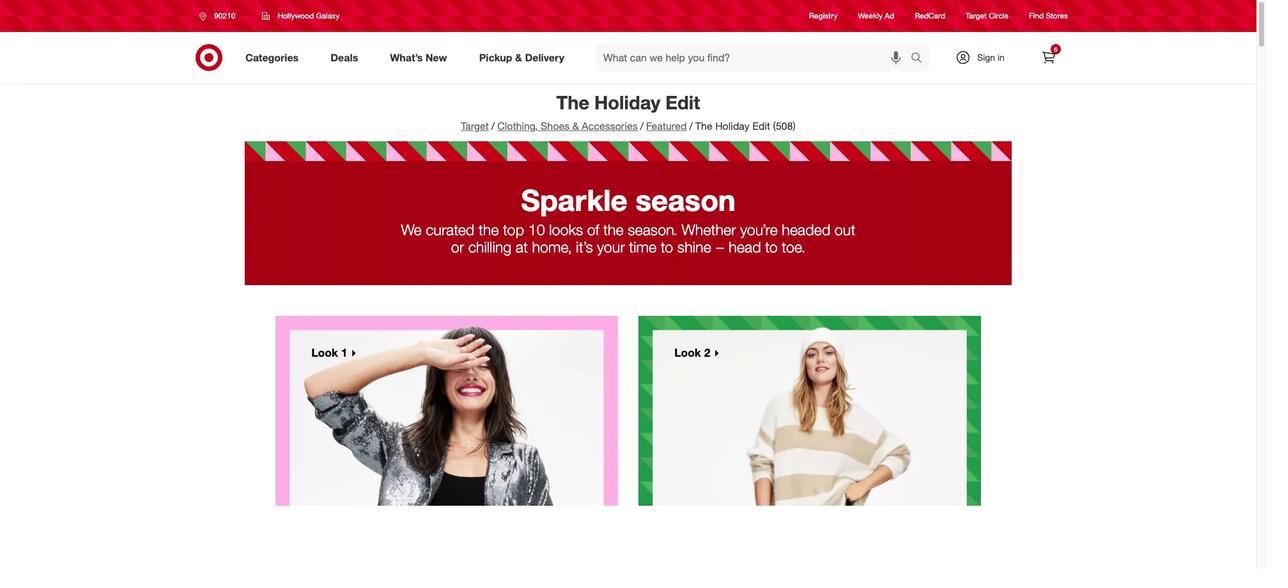 Task type: describe. For each thing, give the bounding box(es) containing it.
1 horizontal spatial the
[[696, 120, 713, 132]]

curated
[[426, 221, 475, 239]]

you're
[[741, 221, 778, 239]]

top
[[503, 221, 524, 239]]

registry link
[[810, 11, 838, 21]]

deals
[[331, 51, 358, 64]]

& inside the holiday edit target / clothing, shoes & accessories / featured / the holiday edit (508)
[[573, 120, 579, 132]]

or
[[451, 238, 464, 257]]

▸ for look 1 ▸
[[351, 346, 357, 359]]

home,
[[532, 238, 572, 257]]

what's
[[390, 51, 423, 64]]

in
[[998, 52, 1005, 63]]

look 1 ▸ link
[[265, 306, 629, 569]]

season.
[[628, 221, 678, 239]]

sparkle season we curated the top 10 looks of the season. whether you're headed out or chilling at home, it's your time to shine – head to toe.
[[401, 182, 856, 257]]

new
[[426, 51, 447, 64]]

90210 button
[[191, 4, 249, 27]]

redcard link
[[915, 11, 946, 21]]

featured
[[647, 120, 687, 132]]

featured link
[[647, 120, 687, 132]]

look for 1
[[312, 346, 338, 359]]

what's new link
[[379, 43, 463, 72]]

clothing,
[[498, 120, 538, 132]]

0 horizontal spatial &
[[515, 51, 522, 64]]

search
[[905, 52, 936, 65]]

at
[[516, 238, 528, 257]]

redcard
[[915, 11, 946, 21]]

season
[[636, 182, 736, 218]]

1 to from the left
[[661, 238, 674, 257]]

target inside the holiday edit target / clothing, shoes & accessories / featured / the holiday edit (508)
[[461, 120, 489, 132]]

3 / from the left
[[690, 120, 693, 132]]

your
[[597, 238, 625, 257]]

6 link
[[1035, 43, 1063, 72]]

target circle
[[966, 11, 1009, 21]]

what's new
[[390, 51, 447, 64]]

deals link
[[320, 43, 374, 72]]

look 1 ▸
[[299, 346, 357, 359]]

1 the from the left
[[479, 221, 499, 239]]

1 vertical spatial edit
[[753, 120, 771, 132]]

find stores link
[[1030, 11, 1068, 21]]

out
[[835, 221, 856, 239]]

categories link
[[235, 43, 315, 72]]

pickup & delivery
[[479, 51, 565, 64]]

target circle link
[[966, 11, 1009, 21]]

0 vertical spatial the
[[557, 91, 590, 114]]

delivery
[[525, 51, 565, 64]]

of
[[587, 221, 600, 239]]

What can we help you find? suggestions appear below search field
[[596, 43, 914, 72]]

search button
[[905, 43, 936, 74]]

0 horizontal spatial holiday
[[595, 91, 661, 114]]

pickup & delivery link
[[468, 43, 581, 72]]

sign in
[[978, 52, 1005, 63]]

sign
[[978, 52, 996, 63]]

toe.
[[782, 238, 806, 257]]

look 2 ▸ link
[[629, 306, 992, 569]]

stores
[[1046, 11, 1068, 21]]

target link
[[461, 120, 489, 132]]

we
[[401, 221, 422, 239]]

weekly
[[858, 11, 883, 21]]

2
[[704, 346, 711, 359]]



Task type: vqa. For each thing, say whether or not it's contained in the screenshot.
the rightmost ▸
yes



Task type: locate. For each thing, give the bounding box(es) containing it.
looks
[[549, 221, 583, 239]]

ad
[[885, 11, 895, 21]]

circle
[[989, 11, 1009, 21]]

shine
[[678, 238, 712, 257]]

the right of
[[604, 221, 624, 239]]

1 / from the left
[[492, 120, 495, 132]]

2 ▸ from the left
[[714, 346, 720, 359]]

2 / from the left
[[641, 120, 644, 132]]

registry
[[810, 11, 838, 21]]

&
[[515, 51, 522, 64], [573, 120, 579, 132]]

1 horizontal spatial ▸
[[714, 346, 720, 359]]

0 horizontal spatial look
[[312, 346, 338, 359]]

look left 2
[[675, 346, 701, 359]]

0 horizontal spatial /
[[492, 120, 495, 132]]

categories
[[246, 51, 299, 64]]

2 to from the left
[[766, 238, 778, 257]]

whether
[[682, 221, 736, 239]]

1 vertical spatial target
[[461, 120, 489, 132]]

weekly ad link
[[858, 11, 895, 21]]

1 horizontal spatial the
[[604, 221, 624, 239]]

–
[[716, 238, 725, 257]]

0 vertical spatial holiday
[[595, 91, 661, 114]]

6
[[1055, 45, 1058, 53]]

1 horizontal spatial holiday
[[716, 120, 750, 132]]

1 horizontal spatial edit
[[753, 120, 771, 132]]

1 horizontal spatial look
[[675, 346, 701, 359]]

look for 2
[[675, 346, 701, 359]]

& right pickup
[[515, 51, 522, 64]]

target left the circle
[[966, 11, 987, 21]]

2 horizontal spatial /
[[690, 120, 693, 132]]

it's
[[576, 238, 593, 257]]

look 1: sparkly, shiny, metallic silver pants with a matching jacket and a black tank underneath. image
[[276, 316, 618, 569]]

clothing, shoes & accessories link
[[498, 120, 638, 132]]

to left toe.
[[766, 238, 778, 257]]

to right "time"
[[661, 238, 674, 257]]

& right shoes
[[573, 120, 579, 132]]

edit
[[666, 91, 700, 114], [753, 120, 771, 132]]

find
[[1030, 11, 1044, 21]]

target
[[966, 11, 987, 21], [461, 120, 489, 132]]

1 ▸ from the left
[[351, 346, 357, 359]]

0 horizontal spatial ▸
[[351, 346, 357, 359]]

galaxy
[[316, 11, 340, 20]]

the right featured
[[696, 120, 713, 132]]

2 the from the left
[[604, 221, 624, 239]]

/
[[492, 120, 495, 132], [641, 120, 644, 132], [690, 120, 693, 132]]

pickup
[[479, 51, 513, 64]]

/ left featured link
[[641, 120, 644, 132]]

shoes
[[541, 120, 570, 132]]

▸ right 2
[[714, 346, 720, 359]]

1 vertical spatial holiday
[[716, 120, 750, 132]]

edit left (508)
[[753, 120, 771, 132]]

1 look from the left
[[312, 346, 338, 359]]

hollywood galaxy button
[[254, 4, 348, 27]]

look left 1
[[312, 346, 338, 359]]

sparkle
[[521, 182, 628, 218]]

0 vertical spatial edit
[[666, 91, 700, 114]]

▸ for look 2 ▸
[[714, 346, 720, 359]]

0 horizontal spatial the
[[557, 91, 590, 114]]

▸ right 1
[[351, 346, 357, 359]]

find stores
[[1030, 11, 1068, 21]]

sign in link
[[945, 43, 1025, 72]]

10
[[529, 221, 545, 239]]

target inside 'link'
[[966, 11, 987, 21]]

headed
[[782, 221, 831, 239]]

holiday left (508)
[[716, 120, 750, 132]]

▸
[[351, 346, 357, 359], [714, 346, 720, 359]]

0 horizontal spatial to
[[661, 238, 674, 257]]

edit up featured
[[666, 91, 700, 114]]

/ right featured
[[690, 120, 693, 132]]

target left clothing,
[[461, 120, 489, 132]]

the left top
[[479, 221, 499, 239]]

the
[[557, 91, 590, 114], [696, 120, 713, 132]]

holiday
[[595, 91, 661, 114], [716, 120, 750, 132]]

the holiday edit target / clothing, shoes & accessories / featured / the holiday edit (508)
[[461, 91, 796, 132]]

the
[[479, 221, 499, 239], [604, 221, 624, 239]]

0 horizontal spatial the
[[479, 221, 499, 239]]

0 vertical spatial target
[[966, 11, 987, 21]]

look
[[312, 346, 338, 359], [675, 346, 701, 359]]

0 vertical spatial &
[[515, 51, 522, 64]]

holiday up 'accessories'
[[595, 91, 661, 114]]

(508)
[[773, 120, 796, 132]]

1 vertical spatial &
[[573, 120, 579, 132]]

look 2 ▸
[[662, 346, 720, 359]]

0 horizontal spatial edit
[[666, 91, 700, 114]]

1 vertical spatial the
[[696, 120, 713, 132]]

hollywood
[[278, 11, 314, 20]]

1
[[341, 346, 347, 359]]

90210
[[214, 11, 236, 20]]

1 horizontal spatial target
[[966, 11, 987, 21]]

0 horizontal spatial target
[[461, 120, 489, 132]]

1 horizontal spatial &
[[573, 120, 579, 132]]

look 2: long, black, faux-leather shirt with an oversized tan and white striped sweater, tan boots and a white hat. image
[[639, 316, 982, 569]]

chilling
[[468, 238, 512, 257]]

/ right 'target' link
[[492, 120, 495, 132]]

accessories
[[582, 120, 638, 132]]

the up clothing, shoes & accessories link
[[557, 91, 590, 114]]

1 horizontal spatial /
[[641, 120, 644, 132]]

2 look from the left
[[675, 346, 701, 359]]

1 horizontal spatial to
[[766, 238, 778, 257]]

hollywood galaxy
[[278, 11, 340, 20]]

head
[[729, 238, 761, 257]]

time
[[629, 238, 657, 257]]

to
[[661, 238, 674, 257], [766, 238, 778, 257]]

weekly ad
[[858, 11, 895, 21]]



